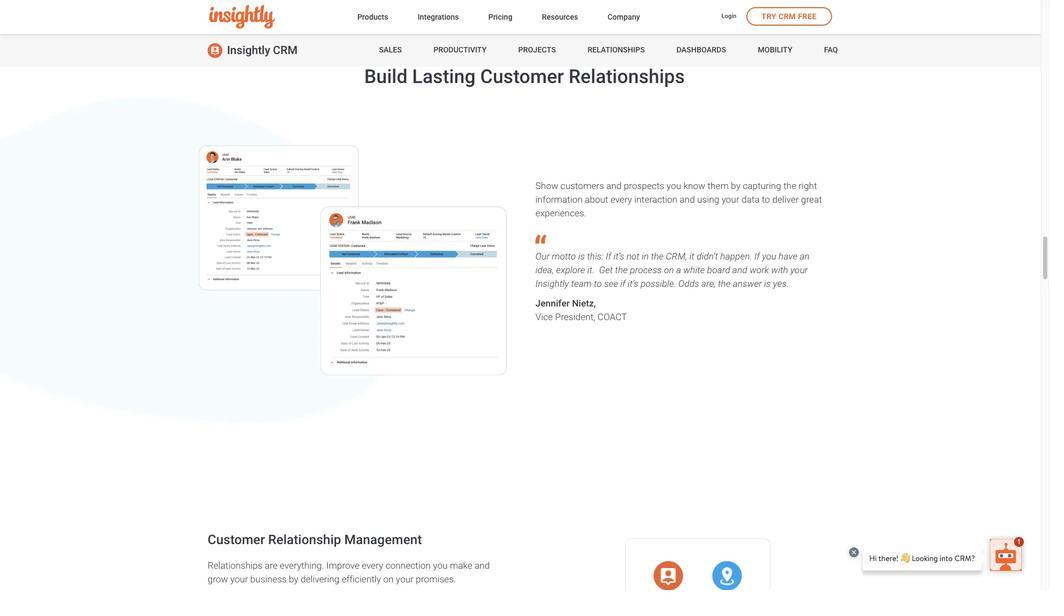 Task type: locate. For each thing, give the bounding box(es) containing it.
every
[[611, 194, 633, 205], [362, 560, 384, 571]]

1 horizontal spatial crm
[[779, 12, 796, 21]]

1 horizontal spatial customer
[[481, 65, 564, 88]]

1 horizontal spatial on
[[664, 265, 674, 276]]

0 horizontal spatial on
[[384, 574, 394, 585]]

motto
[[552, 251, 576, 262]]

0 vertical spatial insightly
[[227, 44, 270, 57]]

are
[[265, 560, 278, 571]]

experiences.
[[536, 208, 587, 219]]

insightly down "insightly logo"
[[227, 44, 270, 57]]

1 vertical spatial every
[[362, 560, 384, 571]]

resources link
[[542, 10, 578, 25]]

relationships inside 'relationships are everything. improve every connection you make and grow your business by delivering efficiently on your promises.'
[[208, 560, 263, 571]]

on
[[664, 265, 674, 276], [384, 574, 394, 585]]

1 vertical spatial it's
[[628, 278, 639, 289]]

insightly crm
[[227, 44, 298, 57]]

0 vertical spatial to
[[762, 194, 771, 205]]

company link
[[608, 10, 640, 25]]

1 vertical spatial customer
[[208, 532, 265, 548]]

0 vertical spatial relationships
[[588, 45, 645, 54]]

capturing
[[743, 180, 782, 191]]

your
[[722, 194, 740, 205], [791, 265, 808, 276], [230, 574, 248, 585], [396, 574, 414, 585]]

1 horizontal spatial is
[[765, 278, 771, 289]]

crm down the insightly logo link at the top
[[273, 44, 298, 57]]

crm inside button
[[779, 12, 796, 21]]

nietz,
[[572, 298, 596, 309]]

dashboards link
[[677, 34, 727, 67]]

on inside our motto is this: if it's not in the crm, it didn't happen. if you have an idea, explore it.  get the process on a white board and work with your insightly team to see if it's possible. odds are, the answer is yes.
[[664, 265, 674, 276]]

1 vertical spatial to
[[594, 278, 602, 289]]

build lasting image
[[197, 138, 512, 378]]

build lasting customer relationships
[[364, 65, 685, 88]]

2 vertical spatial relationships
[[208, 560, 263, 571]]

0 vertical spatial you
[[667, 180, 682, 191]]

answer
[[733, 278, 762, 289]]

1 vertical spatial on
[[384, 574, 394, 585]]

resources
[[542, 12, 578, 21]]

lasting
[[413, 65, 476, 88]]

0 horizontal spatial customer
[[208, 532, 265, 548]]

0 vertical spatial on
[[664, 265, 674, 276]]

0 horizontal spatial every
[[362, 560, 384, 571]]

is left this:
[[579, 251, 585, 262]]

to down capturing
[[762, 194, 771, 205]]

if right this:
[[606, 251, 612, 262]]

insightly crm link
[[207, 34, 298, 67]]

in
[[642, 251, 649, 262]]

1 vertical spatial insightly
[[536, 278, 569, 289]]

1 if from the left
[[606, 251, 612, 262]]

is
[[579, 251, 585, 262], [765, 278, 771, 289]]

coact
[[598, 312, 627, 323]]

1 horizontal spatial by
[[731, 180, 741, 191]]

it's
[[614, 251, 625, 262], [628, 278, 639, 289]]

pricing link
[[489, 10, 513, 25]]

every up efficiently
[[362, 560, 384, 571]]

insightly logo link
[[209, 5, 340, 29]]

every right about
[[611, 194, 633, 205]]

0 vertical spatial it's
[[614, 251, 625, 262]]

2 vertical spatial you
[[433, 560, 448, 571]]

projects link
[[519, 34, 556, 67]]

crm
[[779, 12, 796, 21], [273, 44, 298, 57]]

to inside our motto is this: if it's not in the crm, it didn't happen. if you have an idea, explore it.  get the process on a white board and work with your insightly team to see if it's possible. odds are, the answer is yes.
[[594, 278, 602, 289]]

0 horizontal spatial insightly
[[227, 44, 270, 57]]

1 horizontal spatial you
[[667, 180, 682, 191]]

our motto is this: if it's not in the crm, it didn't happen. if you have an idea, explore it.  get the process on a white board and work with your insightly team to see if it's possible. odds are, the answer is yes.
[[536, 251, 810, 289]]

2 horizontal spatial you
[[763, 251, 777, 262]]

integrations link
[[418, 10, 459, 25]]

the
[[784, 180, 797, 191], [651, 251, 664, 262], [616, 265, 628, 276], [718, 278, 731, 289]]

qoute icon image
[[536, 235, 547, 244]]

management
[[345, 532, 422, 548]]

it's left not
[[614, 251, 625, 262]]

is left yes.
[[765, 278, 771, 289]]

about
[[585, 194, 609, 205]]

you inside our motto is this: if it's not in the crm, it didn't happen. if you have an idea, explore it.  get the process on a white board and work with your insightly team to see if it's possible. odds are, the answer is yes.
[[763, 251, 777, 262]]

them
[[708, 180, 729, 191]]

using
[[698, 194, 720, 205]]

0 horizontal spatial crm
[[273, 44, 298, 57]]

and inside 'relationships are everything. improve every connection you make and grow your business by delivering efficiently on your promises.'
[[475, 560, 490, 571]]

you left know
[[667, 180, 682, 191]]

your down them
[[722, 194, 740, 205]]

0 vertical spatial crm
[[779, 12, 796, 21]]

relationships link
[[588, 34, 645, 67]]

business
[[250, 574, 287, 585]]

by right them
[[731, 180, 741, 191]]

and
[[607, 180, 622, 191], [680, 194, 695, 205], [733, 265, 748, 276], [475, 560, 490, 571]]

sales
[[379, 45, 402, 54]]

you up promises.
[[433, 560, 448, 571]]

1 vertical spatial you
[[763, 251, 777, 262]]

0 horizontal spatial to
[[594, 278, 602, 289]]

0 vertical spatial by
[[731, 180, 741, 191]]

projects
[[519, 45, 556, 54]]

crm right try
[[779, 12, 796, 21]]

1 horizontal spatial if
[[755, 251, 760, 262]]

by down the everything.
[[289, 574, 299, 585]]

and inside our motto is this: if it's not in the crm, it didn't happen. if you have an idea, explore it.  get the process on a white board and work with your insightly team to see if it's possible. odds are, the answer is yes.
[[733, 265, 748, 276]]

odds
[[679, 278, 700, 289]]

a
[[677, 265, 682, 276]]

delivering
[[301, 574, 340, 585]]

to left the see
[[594, 278, 602, 289]]

and right make
[[475, 560, 490, 571]]

happen.
[[721, 251, 753, 262]]

know
[[684, 180, 706, 191]]

see
[[604, 278, 619, 289]]

every inside 'relationships are everything. improve every connection you make and grow your business by delivering efficiently on your promises.'
[[362, 560, 384, 571]]

an
[[800, 251, 810, 262]]

company
[[608, 12, 640, 21]]

customer up are at the bottom of the page
[[208, 532, 265, 548]]

by
[[731, 180, 741, 191], [289, 574, 299, 585]]

login
[[722, 13, 737, 20]]

customer down projects
[[481, 65, 564, 88]]

and down happen.
[[733, 265, 748, 276]]

1 horizontal spatial every
[[611, 194, 633, 205]]

the down board
[[718, 278, 731, 289]]

try
[[762, 12, 777, 21]]

not
[[627, 251, 640, 262]]

the up deliver
[[784, 180, 797, 191]]

1 horizontal spatial to
[[762, 194, 771, 205]]

efficiently
[[342, 574, 381, 585]]

it's right the if
[[628, 278, 639, 289]]

your down the 'an'
[[791, 265, 808, 276]]

you
[[667, 180, 682, 191], [763, 251, 777, 262], [433, 560, 448, 571]]

to
[[762, 194, 771, 205], [594, 278, 602, 289]]

0 horizontal spatial by
[[289, 574, 299, 585]]

1 vertical spatial crm
[[273, 44, 298, 57]]

relationships
[[588, 45, 645, 54], [569, 65, 685, 88], [208, 560, 263, 571]]

0 horizontal spatial if
[[606, 251, 612, 262]]

everything.
[[280, 560, 324, 571]]

yes.
[[774, 278, 789, 289]]

crm for try
[[779, 12, 796, 21]]

right
[[799, 180, 818, 191]]

1 horizontal spatial insightly
[[536, 278, 569, 289]]

didn't
[[697, 251, 719, 262]]

1 vertical spatial by
[[289, 574, 299, 585]]

0 horizontal spatial it's
[[614, 251, 625, 262]]

on left a
[[664, 265, 674, 276]]

connection
[[386, 560, 431, 571]]

0 vertical spatial every
[[611, 194, 633, 205]]

customer relationship management
[[208, 532, 422, 548]]

you up work
[[763, 251, 777, 262]]

it
[[690, 251, 695, 262]]

on down connection
[[384, 574, 394, 585]]

insightly down idea,
[[536, 278, 569, 289]]

try crm free
[[762, 12, 817, 21]]

if
[[606, 251, 612, 262], [755, 251, 760, 262]]

mobility link
[[758, 34, 793, 67]]

insightly
[[227, 44, 270, 57], [536, 278, 569, 289]]

0 vertical spatial is
[[579, 251, 585, 262]]

if up work
[[755, 251, 760, 262]]

0 horizontal spatial you
[[433, 560, 448, 571]]



Task type: describe. For each thing, give the bounding box(es) containing it.
faq link
[[825, 34, 838, 67]]

customers
[[561, 180, 604, 191]]

relationships for relationships
[[588, 45, 645, 54]]

if
[[621, 278, 626, 289]]

prospects
[[624, 180, 665, 191]]

dashboards
[[677, 45, 727, 54]]

products link
[[358, 10, 388, 25]]

productivity link
[[434, 34, 487, 67]]

1 vertical spatial is
[[765, 278, 771, 289]]

build
[[364, 65, 408, 88]]

to inside show customers and prospects you know them by capturing the right information about every interaction and using your data to deliver great experiences.
[[762, 194, 771, 205]]

relationships are everything. improve every connection you make and grow your business by delivering efficiently on your promises.
[[208, 560, 490, 585]]

your right grow
[[230, 574, 248, 585]]

show customers and prospects you know them by capturing the right information about every interaction and using your data to deliver great experiences.
[[536, 180, 823, 219]]

with
[[772, 265, 789, 276]]

board
[[708, 265, 731, 276]]

and down know
[[680, 194, 695, 205]]

try crm free link
[[747, 7, 832, 26]]

your inside show customers and prospects you know them by capturing the right information about every interaction and using your data to deliver great experiences.
[[722, 194, 740, 205]]

integrations
[[418, 12, 459, 21]]

relationship
[[268, 532, 341, 548]]

this:
[[587, 251, 604, 262]]

idea,
[[536, 265, 554, 276]]

2 if from the left
[[755, 251, 760, 262]]

0 horizontal spatial is
[[579, 251, 585, 262]]

team
[[572, 278, 592, 289]]

by inside show customers and prospects you know them by capturing the right information about every interaction and using your data to deliver great experiences.
[[731, 180, 741, 191]]

your inside our motto is this: if it's not in the crm, it didn't happen. if you have an idea, explore it.  get the process on a white board and work with your insightly team to see if it's possible. odds are, the answer is yes.
[[791, 265, 808, 276]]

productivity
[[434, 45, 487, 54]]

every inside show customers and prospects you know them by capturing the right information about every interaction and using your data to deliver great experiences.
[[611, 194, 633, 205]]

on inside 'relationships are everything. improve every connection you make and grow your business by delivering efficiently on your promises.'
[[384, 574, 394, 585]]

faq
[[825, 45, 838, 54]]

jennifer nietz, vice president, coact
[[536, 298, 627, 323]]

jennifer
[[536, 298, 570, 309]]

promises.
[[416, 574, 456, 585]]

data
[[742, 194, 760, 205]]

work
[[750, 265, 770, 276]]

information
[[536, 194, 583, 205]]

crm for insightly
[[273, 44, 298, 57]]

possible.
[[641, 278, 677, 289]]

all in one 1 image
[[539, 465, 853, 590]]

login link
[[722, 12, 737, 22]]

show
[[536, 180, 559, 191]]

vice
[[536, 312, 553, 323]]

the inside show customers and prospects you know them by capturing the right information about every interaction and using your data to deliver great experiences.
[[784, 180, 797, 191]]

insightly inside our motto is this: if it's not in the crm, it didn't happen. if you have an idea, explore it.  get the process on a white board and work with your insightly team to see if it's possible. odds are, the answer is yes.
[[536, 278, 569, 289]]

president,
[[555, 312, 596, 323]]

get
[[599, 265, 613, 276]]

explore
[[556, 265, 586, 276]]

1 vertical spatial relationships
[[569, 65, 685, 88]]

your down connection
[[396, 574, 414, 585]]

great
[[802, 194, 823, 205]]

mobility
[[758, 45, 793, 54]]

grow
[[208, 574, 228, 585]]

by inside 'relationships are everything. improve every connection you make and grow your business by delivering efficiently on your promises.'
[[289, 574, 299, 585]]

are,
[[702, 278, 716, 289]]

process
[[630, 265, 662, 276]]

insightly inside 'insightly crm' link
[[227, 44, 270, 57]]

relationships for relationships are everything. improve every connection you make and grow your business by delivering efficiently on your promises.
[[208, 560, 263, 571]]

1 horizontal spatial it's
[[628, 278, 639, 289]]

insightly logo image
[[209, 5, 275, 29]]

sales link
[[379, 34, 402, 67]]

you inside show customers and prospects you know them by capturing the right information about every interaction and using your data to deliver great experiences.
[[667, 180, 682, 191]]

and up about
[[607, 180, 622, 191]]

free
[[798, 12, 817, 21]]

you inside 'relationships are everything. improve every connection you make and grow your business by delivering efficiently on your promises.'
[[433, 560, 448, 571]]

deliver
[[773, 194, 799, 205]]

project and task v2 image
[[539, 0, 853, 8]]

pricing
[[489, 12, 513, 21]]

the right in
[[651, 251, 664, 262]]

crm,
[[666, 251, 688, 262]]

have
[[779, 251, 798, 262]]

try crm free button
[[747, 7, 832, 26]]

our
[[536, 251, 550, 262]]

make
[[450, 560, 473, 571]]

products
[[358, 12, 388, 21]]

improve
[[326, 560, 360, 571]]

0 vertical spatial customer
[[481, 65, 564, 88]]

white
[[684, 265, 705, 276]]

the up the if
[[616, 265, 628, 276]]

interaction
[[635, 194, 678, 205]]



Task type: vqa. For each thing, say whether or not it's contained in the screenshot.
'about'
yes



